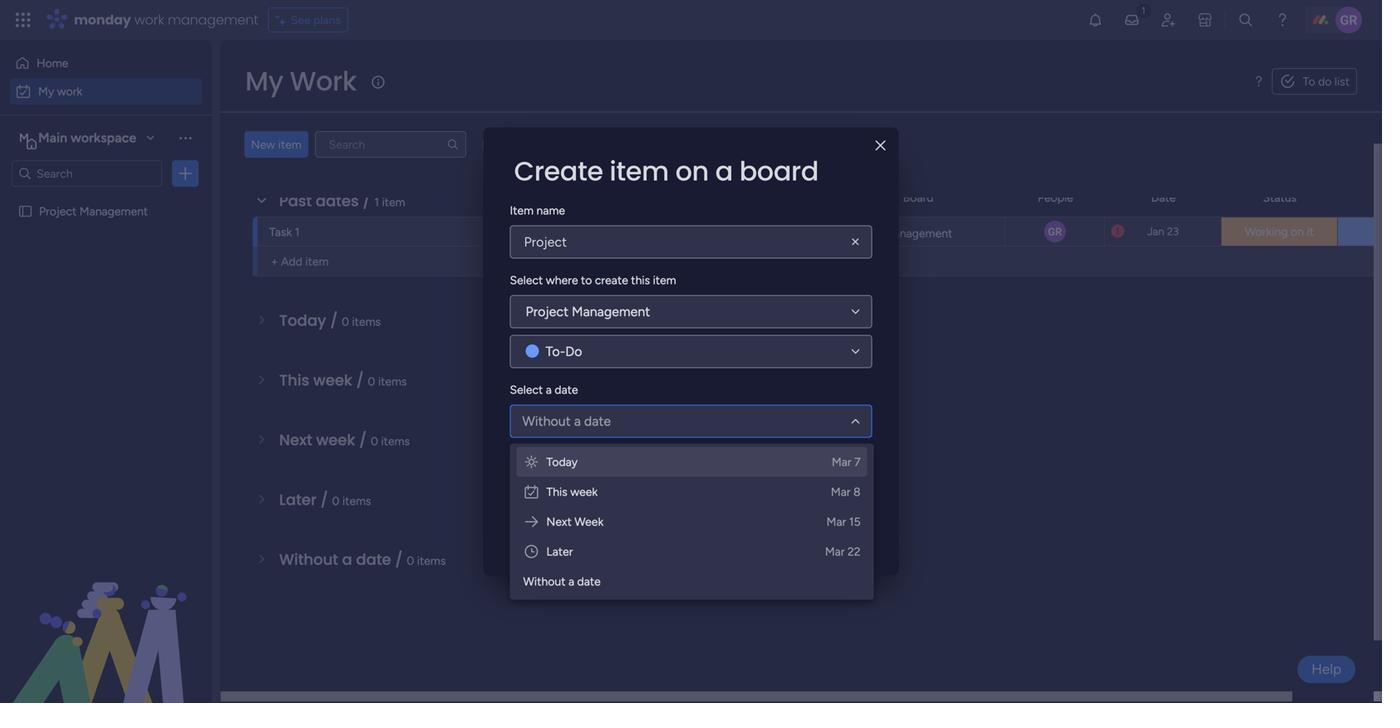 Task type: vqa. For each thing, say whether or not it's contained in the screenshot.
This related to This week / 0 items
yes



Task type: locate. For each thing, give the bounding box(es) containing it.
0 horizontal spatial project management
[[39, 204, 148, 219]]

public board image
[[17, 204, 33, 219]]

work right "monday"
[[134, 10, 164, 29]]

today / 0 items
[[279, 310, 381, 332]]

work
[[290, 63, 357, 100]]

v2 circle image
[[526, 344, 539, 360]]

1 vertical spatial project management
[[844, 226, 953, 241]]

1 horizontal spatial project management
[[526, 304, 650, 320]]

mar for mar 7
[[832, 455, 852, 470]]

past
[[279, 191, 312, 212]]

+
[[271, 255, 278, 269]]

to-do right "v2 circle" icon
[[546, 344, 582, 360]]

0 vertical spatial create
[[514, 153, 603, 190]]

create up "mar 22"
[[789, 525, 829, 541]]

item
[[278, 138, 302, 152], [610, 153, 669, 190], [382, 195, 405, 209], [305, 255, 329, 269], [653, 273, 676, 288], [832, 525, 859, 541]]

working
[[1245, 225, 1288, 239]]

1 select from the top
[[510, 273, 543, 288]]

do right "v2 circle" icon
[[565, 344, 582, 360]]

0 horizontal spatial management
[[79, 204, 148, 219]]

monday
[[74, 10, 131, 29]]

this for this week
[[546, 485, 568, 500]]

main
[[38, 130, 67, 146]]

without a date down select a date
[[522, 414, 611, 430]]

item name
[[510, 204, 565, 218]]

mar for mar 22
[[825, 545, 845, 559]]

select down "v2 circle" icon
[[510, 383, 543, 397]]

monday marketplace image
[[1197, 12, 1213, 28]]

1 horizontal spatial management
[[572, 304, 650, 320]]

0 horizontal spatial project
[[39, 204, 77, 219]]

a
[[715, 153, 733, 190], [546, 383, 552, 397], [574, 414, 581, 430], [342, 550, 352, 571], [568, 575, 574, 589]]

1 vertical spatial to-
[[546, 344, 565, 360]]

people
[[1038, 191, 1073, 205]]

later down 'next week'
[[546, 545, 573, 559]]

help button
[[1298, 657, 1356, 684]]

1 vertical spatial work
[[57, 84, 82, 98]]

1 horizontal spatial later
[[546, 545, 573, 559]]

week down the this week / 0 items
[[316, 430, 355, 451]]

1 horizontal spatial 1
[[374, 195, 379, 209]]

mar for mar 8
[[831, 485, 851, 500]]

monday work management
[[74, 10, 258, 29]]

1 vertical spatial do
[[565, 344, 582, 360]]

past dates / 1 item
[[279, 191, 405, 212]]

1 right dates
[[374, 195, 379, 209]]

1 horizontal spatial to-do
[[714, 227, 744, 240]]

Filter dashboard by text search field
[[315, 131, 466, 158]]

0 horizontal spatial create
[[514, 153, 603, 190]]

to
[[581, 273, 592, 288]]

work for monday
[[134, 10, 164, 29]]

see plans
[[291, 13, 341, 27]]

do down board
[[730, 227, 744, 240]]

0 horizontal spatial next
[[279, 430, 312, 451]]

project management down 'to'
[[526, 304, 650, 320]]

my down the home
[[38, 84, 54, 98]]

work
[[134, 10, 164, 29], [57, 84, 82, 98]]

management down create
[[572, 304, 650, 320]]

to-do
[[714, 227, 744, 240], [546, 344, 582, 360]]

2 vertical spatial ityco image
[[523, 544, 540, 561]]

my left work
[[245, 63, 283, 100]]

1 vertical spatial create
[[789, 525, 829, 541]]

item inside button
[[278, 138, 302, 152]]

select where to create this item
[[510, 273, 676, 288]]

next
[[279, 430, 312, 451], [546, 515, 572, 529]]

0 horizontal spatial later
[[279, 490, 317, 511]]

0 vertical spatial ityco image
[[523, 484, 540, 501]]

1 horizontal spatial today
[[546, 455, 578, 470]]

0 horizontal spatial 1
[[295, 225, 300, 239]]

/
[[363, 191, 370, 212], [330, 310, 338, 332], [356, 370, 364, 391], [359, 430, 367, 451], [320, 490, 328, 511], [395, 550, 403, 571]]

next for week
[[279, 430, 312, 451]]

1 vertical spatial ityco image
[[523, 514, 540, 531]]

1 vertical spatial without
[[279, 550, 338, 571]]

For example, project proposal text field
[[510, 226, 872, 259]]

my inside my work option
[[38, 84, 54, 98]]

0 vertical spatial on
[[675, 153, 709, 190]]

mar left 22
[[825, 545, 845, 559]]

select for select a date
[[510, 383, 543, 397]]

management
[[79, 204, 148, 219], [884, 226, 953, 241], [572, 304, 650, 320]]

0 inside without a date / 0 items
[[407, 554, 414, 568]]

without a date
[[522, 414, 611, 430], [523, 575, 601, 589]]

item
[[510, 204, 534, 218]]

mar left 7
[[832, 455, 852, 470]]

1 vertical spatial project
[[844, 226, 881, 241]]

next up later / 0 items
[[279, 430, 312, 451]]

0 vertical spatial to-
[[714, 227, 730, 240]]

2 vertical spatial management
[[572, 304, 650, 320]]

v2 overdue deadline image
[[1111, 224, 1125, 240]]

on
[[675, 153, 709, 190], [1291, 225, 1304, 239]]

0 vertical spatial select
[[510, 273, 543, 288]]

jan
[[1147, 225, 1164, 239]]

without
[[522, 414, 571, 430], [279, 550, 338, 571], [523, 575, 566, 589]]

lottie animation element
[[0, 536, 212, 704]]

1 horizontal spatial do
[[730, 227, 744, 240]]

2 horizontal spatial management
[[884, 226, 953, 241]]

mar left 8
[[831, 485, 851, 500]]

later for later / 0 items
[[279, 490, 317, 511]]

item inside past dates / 1 item
[[382, 195, 405, 209]]

on up for example, project proposal 'text field'
[[675, 153, 709, 190]]

0 horizontal spatial today
[[279, 310, 326, 332]]

1 vertical spatial this
[[546, 485, 568, 500]]

3 ityco image from the top
[[523, 544, 540, 561]]

later down next week / 0 items
[[279, 490, 317, 511]]

without down later / 0 items
[[279, 550, 338, 571]]

2 select from the top
[[510, 383, 543, 397]]

0 vertical spatial project management
[[39, 204, 148, 219]]

2 ityco image from the top
[[523, 514, 540, 531]]

items
[[352, 315, 381, 329], [378, 375, 407, 389], [381, 435, 410, 449], [342, 495, 371, 509], [417, 554, 446, 568]]

ityco image
[[523, 454, 540, 471]]

dates
[[316, 191, 359, 212]]

week
[[313, 370, 352, 391], [316, 430, 355, 451], [570, 485, 598, 500]]

2 vertical spatial project management
[[526, 304, 650, 320]]

m
[[19, 131, 29, 145]]

0 vertical spatial 1
[[374, 195, 379, 209]]

project management down board
[[844, 226, 953, 241]]

work inside option
[[57, 84, 82, 98]]

1 vertical spatial 1
[[295, 225, 300, 239]]

ityco image for this
[[523, 484, 540, 501]]

create for create item on a board
[[514, 153, 603, 190]]

0 horizontal spatial on
[[675, 153, 709, 190]]

project inside project management list box
[[39, 204, 77, 219]]

management inside list box
[[79, 204, 148, 219]]

do
[[1318, 74, 1332, 89]]

1 vertical spatial to-do
[[546, 344, 582, 360]]

project
[[39, 204, 77, 219], [844, 226, 881, 241], [526, 304, 569, 320]]

1 vertical spatial next
[[546, 515, 572, 529]]

create
[[595, 273, 628, 288]]

0 horizontal spatial my
[[38, 84, 54, 98]]

0 vertical spatial later
[[279, 490, 317, 511]]

1 horizontal spatial create
[[789, 525, 829, 541]]

1 horizontal spatial this
[[546, 485, 568, 500]]

0 horizontal spatial do
[[565, 344, 582, 360]]

this up 'next week'
[[546, 485, 568, 500]]

next week
[[546, 515, 604, 529]]

select left "where"
[[510, 273, 543, 288]]

0
[[342, 315, 349, 329], [368, 375, 375, 389], [371, 435, 378, 449], [332, 495, 340, 509], [407, 554, 414, 568]]

0 horizontal spatial this
[[279, 370, 309, 391]]

create item
[[789, 525, 859, 541]]

my work
[[38, 84, 82, 98]]

week down 'today / 0 items'
[[313, 370, 352, 391]]

today
[[279, 310, 326, 332], [546, 455, 578, 470]]

create up name
[[514, 153, 603, 190]]

1 horizontal spatial my
[[245, 63, 283, 100]]

mar left 15
[[827, 515, 846, 529]]

project management down search in workspace field
[[39, 204, 148, 219]]

1 vertical spatial later
[[546, 545, 573, 559]]

week for this week /
[[313, 370, 352, 391]]

new item button
[[244, 131, 308, 158]]

1 horizontal spatial work
[[134, 10, 164, 29]]

greg robinson image
[[1336, 7, 1362, 33]]

later
[[279, 490, 317, 511], [546, 545, 573, 559]]

week for next week /
[[316, 430, 355, 451]]

week up week
[[570, 485, 598, 500]]

create inside button
[[789, 525, 829, 541]]

next for week
[[546, 515, 572, 529]]

mar
[[832, 455, 852, 470], [831, 485, 851, 500], [827, 515, 846, 529], [825, 545, 845, 559]]

None search field
[[315, 131, 466, 158]]

0 vertical spatial today
[[279, 310, 326, 332]]

new
[[251, 138, 275, 152]]

1 vertical spatial today
[[546, 455, 578, 470]]

1 horizontal spatial next
[[546, 515, 572, 529]]

0 vertical spatial work
[[134, 10, 164, 29]]

workspace selection element
[[16, 128, 139, 150]]

plans
[[313, 13, 341, 27]]

1
[[374, 195, 379, 209], [295, 225, 300, 239]]

name
[[537, 204, 565, 218]]

22
[[848, 545, 861, 559]]

without a date down 'next week'
[[523, 575, 601, 589]]

management down board
[[884, 226, 953, 241]]

work down the home
[[57, 84, 82, 98]]

next left week
[[546, 515, 572, 529]]

board
[[903, 191, 934, 205]]

2 horizontal spatial project
[[844, 226, 881, 241]]

0 vertical spatial next
[[279, 430, 312, 451]]

create for create item
[[789, 525, 829, 541]]

0 vertical spatial management
[[79, 204, 148, 219]]

1 vertical spatial select
[[510, 383, 543, 397]]

1 right task at the top left of page
[[295, 225, 300, 239]]

home option
[[10, 50, 202, 76]]

2 vertical spatial project
[[526, 304, 569, 320]]

1 horizontal spatial on
[[1291, 225, 1304, 239]]

without down select a date
[[522, 414, 571, 430]]

1 vertical spatial week
[[316, 430, 355, 451]]

0 horizontal spatial work
[[57, 84, 82, 98]]

management down search in workspace field
[[79, 204, 148, 219]]

create
[[514, 153, 603, 190], [789, 525, 829, 541]]

1 vertical spatial management
[[884, 226, 953, 241]]

0 vertical spatial without a date
[[522, 414, 611, 430]]

0 horizontal spatial to-do
[[546, 344, 582, 360]]

project management
[[39, 204, 148, 219], [844, 226, 953, 241], [526, 304, 650, 320]]

ityco image for next
[[523, 514, 540, 531]]

mar 8
[[831, 485, 861, 500]]

this
[[631, 273, 650, 288]]

today down + add item
[[279, 310, 326, 332]]

project inside project management link
[[844, 226, 881, 241]]

this
[[279, 370, 309, 391], [546, 485, 568, 500]]

select
[[510, 273, 543, 288], [510, 383, 543, 397]]

items inside 'today / 0 items'
[[352, 315, 381, 329]]

jan 23
[[1147, 225, 1179, 239]]

date
[[555, 383, 578, 397], [584, 414, 611, 430], [356, 550, 391, 571], [577, 575, 601, 589]]

0 vertical spatial week
[[313, 370, 352, 391]]

option
[[0, 197, 212, 200]]

to-
[[714, 227, 730, 240], [546, 344, 565, 360]]

to do list
[[1303, 74, 1350, 89]]

list
[[1335, 74, 1350, 89]]

to
[[1303, 74, 1315, 89]]

without down 'next week'
[[523, 575, 566, 589]]

my
[[245, 63, 283, 100], [38, 84, 54, 98]]

0 vertical spatial this
[[279, 370, 309, 391]]

this down 'today / 0 items'
[[279, 370, 309, 391]]

today right ityco icon
[[546, 455, 578, 470]]

0 vertical spatial project
[[39, 204, 77, 219]]

do
[[730, 227, 744, 240], [565, 344, 582, 360]]

15
[[849, 515, 861, 529]]

ityco image
[[523, 484, 540, 501], [523, 514, 540, 531], [523, 544, 540, 561]]

1 ityco image from the top
[[523, 484, 540, 501]]

on left it
[[1291, 225, 1304, 239]]

to-do down board
[[714, 227, 744, 240]]

items inside the this week / 0 items
[[378, 375, 407, 389]]



Task type: describe. For each thing, give the bounding box(es) containing it.
0 inside later / 0 items
[[332, 495, 340, 509]]

0 inside next week / 0 items
[[371, 435, 378, 449]]

0 vertical spatial to-do
[[714, 227, 744, 240]]

items inside without a date / 0 items
[[417, 554, 446, 568]]

working on it
[[1245, 225, 1314, 239]]

update feed image
[[1124, 12, 1140, 28]]

later for later
[[546, 545, 573, 559]]

home link
[[10, 50, 202, 76]]

mar 22
[[825, 545, 861, 559]]

it
[[1307, 225, 1314, 239]]

select for select where to create this item
[[510, 273, 543, 288]]

week
[[575, 515, 604, 529]]

create item button
[[775, 517, 872, 550]]

see plans button
[[268, 7, 348, 32]]

help image
[[1274, 12, 1291, 28]]

23
[[1167, 225, 1179, 239]]

next week / 0 items
[[279, 430, 410, 451]]

project management inside list box
[[39, 204, 148, 219]]

add
[[281, 255, 303, 269]]

mar 7
[[832, 455, 861, 470]]

0 vertical spatial without
[[522, 414, 571, 430]]

later / 0 items
[[279, 490, 371, 511]]

invite members image
[[1160, 12, 1177, 28]]

task
[[269, 225, 292, 239]]

1 image
[[1136, 1, 1151, 20]]

my work option
[[10, 78, 202, 105]]

item inside button
[[832, 525, 859, 541]]

my for my work
[[245, 63, 283, 100]]

select a date
[[510, 383, 578, 397]]

my work
[[245, 63, 357, 100]]

1 vertical spatial on
[[1291, 225, 1304, 239]]

this week / 0 items
[[279, 370, 407, 391]]

8
[[853, 485, 861, 500]]

+ add item
[[271, 255, 329, 269]]

my for my work
[[38, 84, 54, 98]]

select product image
[[15, 12, 32, 28]]

project management link
[[841, 218, 995, 246]]

mar 15
[[827, 515, 861, 529]]

today for today / 0 items
[[279, 310, 326, 332]]

work for my
[[57, 84, 82, 98]]

help
[[1312, 662, 1341, 679]]

date
[[1151, 191, 1176, 205]]

workspace
[[71, 130, 136, 146]]

1 horizontal spatial to-
[[714, 227, 730, 240]]

items inside next week / 0 items
[[381, 435, 410, 449]]

task 1
[[269, 225, 300, 239]]

project management list box
[[0, 194, 212, 450]]

without a date / 0 items
[[279, 550, 446, 571]]

2 vertical spatial week
[[570, 485, 598, 500]]

lottie animation image
[[0, 536, 212, 704]]

status
[[1263, 191, 1297, 205]]

new item
[[251, 138, 302, 152]]

today for today
[[546, 455, 578, 470]]

search everything image
[[1238, 12, 1254, 28]]

close image
[[876, 140, 886, 152]]

search image
[[446, 138, 459, 151]]

0 inside 'today / 0 items'
[[342, 315, 349, 329]]

see
[[291, 13, 311, 27]]

board
[[739, 153, 819, 190]]

0 horizontal spatial to-
[[546, 344, 565, 360]]

1 inside past dates / 1 item
[[374, 195, 379, 209]]

2 vertical spatial without
[[523, 575, 566, 589]]

mar for mar 15
[[827, 515, 846, 529]]

management
[[168, 10, 258, 29]]

main workspace
[[38, 130, 136, 146]]

my work link
[[10, 78, 202, 105]]

0 inside the this week / 0 items
[[368, 375, 375, 389]]

items inside later / 0 items
[[342, 495, 371, 509]]

home
[[37, 56, 68, 70]]

0 vertical spatial do
[[730, 227, 744, 240]]

to do list button
[[1272, 68, 1357, 95]]

1 horizontal spatial project
[[526, 304, 569, 320]]

7
[[854, 455, 861, 470]]

where
[[546, 273, 578, 288]]

2 horizontal spatial project management
[[844, 226, 953, 241]]

this week
[[546, 485, 598, 500]]

notifications image
[[1087, 12, 1104, 28]]

Search in workspace field
[[35, 164, 139, 183]]

1 vertical spatial without a date
[[523, 575, 601, 589]]

workspace image
[[16, 129, 32, 147]]

this for this week / 0 items
[[279, 370, 309, 391]]

create item on a board
[[514, 153, 819, 190]]



